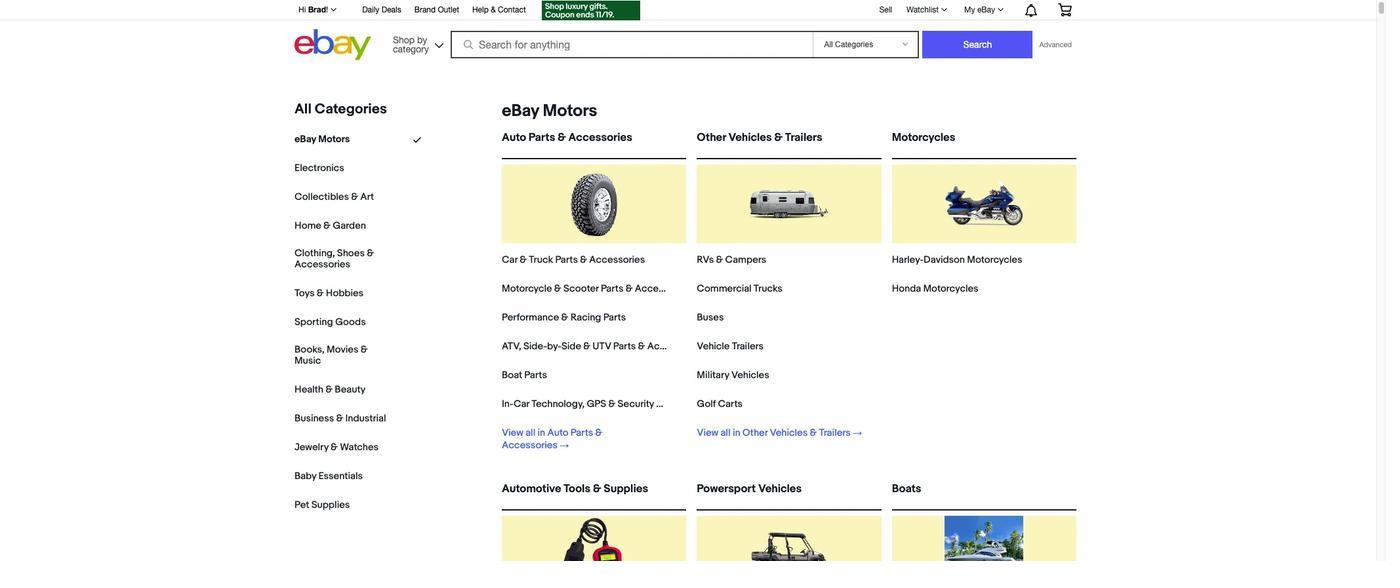 Task type: describe. For each thing, give the bounding box(es) containing it.
clothing, shoes & accessories
[[295, 247, 374, 271]]

sell link
[[874, 5, 898, 14]]

car & truck parts & accessories
[[502, 254, 645, 266]]

side
[[562, 341, 581, 353]]

jewelry
[[295, 441, 329, 454]]

help & contact link
[[472, 3, 526, 18]]

!
[[326, 5, 328, 14]]

automotive tools & supplies
[[502, 483, 648, 496]]

powersport vehicles
[[697, 483, 802, 496]]

music
[[295, 355, 321, 367]]

0 vertical spatial car
[[502, 254, 518, 266]]

electronics
[[295, 162, 344, 175]]

vehicles for military
[[732, 369, 770, 382]]

golf carts
[[697, 398, 743, 411]]

all for vehicles
[[721, 427, 731, 440]]

all for parts
[[526, 427, 536, 440]]

performance & racing parts link
[[502, 312, 626, 324]]

outlet
[[438, 5, 459, 14]]

other vehicles & trailers image
[[750, 165, 829, 243]]

ebay inside the account navigation
[[978, 5, 995, 14]]

davidson
[[924, 254, 965, 266]]

honda motorcycles
[[892, 283, 979, 295]]

boat parts link
[[502, 369, 547, 382]]

powersport vehicles link
[[697, 483, 882, 507]]

motorcycle
[[502, 283, 552, 295]]

carts
[[718, 398, 743, 411]]

home & garden
[[295, 220, 366, 232]]

utv
[[593, 341, 611, 353]]

movies
[[327, 344, 359, 356]]

rvs & campers
[[697, 254, 767, 266]]

golf
[[697, 398, 716, 411]]

car & truck parts & accessories link
[[502, 254, 645, 266]]

campers
[[726, 254, 767, 266]]

view all in other vehicles & trailers link
[[697, 427, 862, 440]]

watchlist
[[907, 5, 939, 14]]

art
[[360, 191, 374, 203]]

clothing,
[[295, 247, 335, 260]]

in-
[[502, 398, 514, 411]]

boat parts
[[502, 369, 547, 382]]

shop by category button
[[387, 29, 446, 57]]

commercial trucks
[[697, 283, 783, 295]]

view for auto parts & accessories
[[502, 427, 524, 440]]

atv, side-by-side & utv parts & accessories
[[502, 341, 703, 353]]

electronics link
[[295, 162, 344, 175]]

powersport vehicles image
[[750, 516, 829, 562]]

all categories
[[295, 101, 387, 118]]

security
[[618, 398, 654, 411]]

view all in auto parts & accessories
[[502, 427, 603, 452]]

baby essentials
[[295, 470, 363, 483]]

watches
[[340, 441, 379, 454]]

1 horizontal spatial other
[[743, 427, 768, 440]]

business
[[295, 413, 334, 425]]

side-
[[524, 341, 547, 353]]

hobbies
[[326, 287, 364, 300]]

auto parts & accessories link
[[502, 131, 687, 156]]

automotive
[[502, 483, 561, 496]]

0 horizontal spatial supplies
[[311, 499, 350, 512]]

books,
[[295, 344, 325, 356]]

supplies inside 'automotive tools & supplies' link
[[604, 483, 648, 496]]

0 horizontal spatial ebay motors
[[295, 133, 350, 146]]

racing
[[571, 312, 601, 324]]

books, movies & music
[[295, 344, 368, 367]]

toys & hobbies link
[[295, 287, 364, 300]]

honda
[[892, 283, 921, 295]]

advanced link
[[1033, 31, 1079, 58]]

advanced
[[1040, 41, 1072, 49]]

0 vertical spatial auto
[[502, 131, 526, 144]]

auto inside view all in auto parts & accessories
[[548, 427, 569, 440]]

harley-davidson motorcycles link
[[892, 254, 1023, 266]]

collectibles
[[295, 191, 349, 203]]

pet supplies link
[[295, 499, 350, 512]]

scooter
[[564, 283, 599, 295]]

1 horizontal spatial ebay
[[502, 101, 539, 121]]

1 horizontal spatial ebay motors
[[502, 101, 597, 121]]

auto parts & accessories
[[502, 131, 633, 144]]

baby essentials link
[[295, 470, 363, 483]]

jewelry & watches link
[[295, 441, 379, 454]]

health & beauty
[[295, 384, 366, 396]]

automotive tools & supplies image
[[555, 516, 634, 562]]

commercial
[[697, 283, 752, 295]]

Search for anything text field
[[453, 32, 811, 57]]

help
[[472, 5, 489, 14]]

& inside books, movies & music
[[361, 344, 368, 356]]

view all in auto parts & accessories link
[[502, 427, 668, 452]]

0 vertical spatial motorcycles
[[892, 131, 956, 144]]

brand outlet link
[[415, 3, 459, 18]]

2 vertical spatial ebay
[[295, 133, 316, 146]]

performance
[[502, 312, 559, 324]]

truck
[[529, 254, 553, 266]]

0 horizontal spatial ebay motors link
[[295, 133, 350, 146]]

1 vertical spatial car
[[514, 398, 530, 411]]

vehicle trailers
[[697, 341, 764, 353]]

boats link
[[892, 483, 1077, 507]]

technology,
[[532, 398, 585, 411]]

other vehicles & trailers
[[697, 131, 823, 144]]

shop by category
[[393, 34, 429, 54]]

in for vehicles
[[733, 427, 741, 440]]

gps
[[587, 398, 606, 411]]

in-car technology, gps & security devices link
[[502, 398, 693, 411]]

daily deals link
[[362, 3, 401, 18]]

atv, side-by-side & utv parts & accessories link
[[502, 341, 703, 353]]

essentials
[[319, 470, 363, 483]]



Task type: vqa. For each thing, say whether or not it's contained in the screenshot.
"Toilet"
no



Task type: locate. For each thing, give the bounding box(es) containing it.
in down technology,
[[538, 427, 545, 440]]

1 vertical spatial ebay motors link
[[295, 133, 350, 146]]

commercial trucks link
[[697, 283, 783, 295]]

1 vertical spatial other
[[743, 427, 768, 440]]

trucks
[[754, 283, 783, 295]]

honda motorcycles link
[[892, 283, 979, 295]]

0 horizontal spatial other
[[697, 131, 726, 144]]

& inside clothing, shoes & accessories
[[367, 247, 374, 260]]

your shopping cart image
[[1058, 3, 1073, 16]]

view all in other vehicles & trailers
[[697, 427, 851, 440]]

view down golf
[[697, 427, 719, 440]]

motorcycles link
[[892, 131, 1077, 156]]

1 vertical spatial ebay
[[502, 101, 539, 121]]

clothing, shoes & accessories link
[[295, 247, 387, 271]]

pet
[[295, 499, 309, 512]]

golf carts link
[[697, 398, 743, 411]]

0 horizontal spatial view
[[502, 427, 524, 440]]

1 vertical spatial auto
[[548, 427, 569, 440]]

1 horizontal spatial in
[[733, 427, 741, 440]]

parts inside view all in auto parts & accessories
[[571, 427, 593, 440]]

car down boat parts link on the left
[[514, 398, 530, 411]]

industrial
[[346, 413, 386, 425]]

contact
[[498, 5, 526, 14]]

help & contact
[[472, 5, 526, 14]]

ebay up the auto parts & accessories at top left
[[502, 101, 539, 121]]

0 vertical spatial ebay motors link
[[497, 101, 597, 121]]

powersport
[[697, 483, 756, 496]]

ebay down all
[[295, 133, 316, 146]]

account navigation
[[291, 0, 1082, 22]]

home & garden link
[[295, 220, 366, 232]]

ebay motors link up electronics at the left top
[[295, 133, 350, 146]]

deals
[[382, 5, 401, 14]]

2 vertical spatial motorcycles
[[924, 283, 979, 295]]

shop
[[393, 34, 415, 45]]

hi
[[299, 5, 306, 14]]

auto
[[502, 131, 526, 144], [548, 427, 569, 440]]

all down "carts"
[[721, 427, 731, 440]]

0 vertical spatial supplies
[[604, 483, 648, 496]]

accessories
[[569, 131, 633, 144], [589, 254, 645, 266], [295, 258, 350, 271], [635, 283, 691, 295], [648, 341, 703, 353], [502, 440, 558, 452]]

2 horizontal spatial ebay
[[978, 5, 995, 14]]

brand
[[415, 5, 436, 14]]

motorcycles
[[892, 131, 956, 144], [967, 254, 1023, 266], [924, 283, 979, 295]]

get the coupon image
[[542, 1, 640, 20]]

ebay motors up electronics at the left top
[[295, 133, 350, 146]]

car left truck on the top of the page
[[502, 254, 518, 266]]

sporting goods link
[[295, 316, 366, 329]]

rvs
[[697, 254, 714, 266]]

supplies right tools
[[604, 483, 648, 496]]

0 horizontal spatial auto
[[502, 131, 526, 144]]

vehicle
[[697, 341, 730, 353]]

0 horizontal spatial all
[[526, 427, 536, 440]]

by
[[417, 34, 427, 45]]

auto parts & accessories image
[[555, 165, 634, 243]]

vehicle trailers link
[[697, 341, 764, 353]]

1 in from the left
[[538, 427, 545, 440]]

my
[[965, 5, 976, 14]]

2 vertical spatial trailers
[[819, 427, 851, 440]]

1 vertical spatial trailers
[[732, 341, 764, 353]]

collectibles & art link
[[295, 191, 374, 203]]

military
[[697, 369, 730, 382]]

accessories inside view all in auto parts & accessories
[[502, 440, 558, 452]]

view down in-
[[502, 427, 524, 440]]

2 view from the left
[[697, 427, 719, 440]]

supplies
[[604, 483, 648, 496], [311, 499, 350, 512]]

rvs & campers link
[[697, 254, 767, 266]]

view for other vehicles & trailers
[[697, 427, 719, 440]]

brad
[[308, 5, 326, 14]]

military vehicles link
[[697, 369, 770, 382]]

2 all from the left
[[721, 427, 731, 440]]

0 horizontal spatial ebay
[[295, 133, 316, 146]]

category
[[393, 44, 429, 54]]

trailers
[[785, 131, 823, 144], [732, 341, 764, 353], [819, 427, 851, 440]]

motorcycles image
[[945, 165, 1024, 243]]

motors up the auto parts & accessories at top left
[[543, 101, 597, 121]]

0 horizontal spatial in
[[538, 427, 545, 440]]

vehicles for powersport
[[759, 483, 802, 496]]

garden
[[333, 220, 366, 232]]

in for parts
[[538, 427, 545, 440]]

hi brad !
[[299, 5, 328, 14]]

& inside view all in auto parts & accessories
[[596, 427, 603, 440]]

other vehicles & trailers link
[[697, 131, 882, 156]]

baby
[[295, 470, 316, 483]]

buses
[[697, 312, 724, 324]]

all inside view all in auto parts & accessories
[[526, 427, 536, 440]]

2 in from the left
[[733, 427, 741, 440]]

0 vertical spatial ebay
[[978, 5, 995, 14]]

1 horizontal spatial supplies
[[604, 483, 648, 496]]

1 horizontal spatial auto
[[548, 427, 569, 440]]

harley-
[[892, 254, 924, 266]]

buses link
[[697, 312, 724, 324]]

daily
[[362, 5, 380, 14]]

my ebay link
[[957, 2, 1010, 18]]

in inside view all in auto parts & accessories
[[538, 427, 545, 440]]

devices
[[656, 398, 693, 411]]

1 horizontal spatial all
[[721, 427, 731, 440]]

supplies right pet
[[311, 499, 350, 512]]

health & beauty link
[[295, 384, 366, 396]]

0 vertical spatial trailers
[[785, 131, 823, 144]]

boat
[[502, 369, 522, 382]]

motors down all categories
[[318, 133, 350, 146]]

0 vertical spatial ebay motors
[[502, 101, 597, 121]]

harley-davidson motorcycles
[[892, 254, 1023, 266]]

daily deals
[[362, 5, 401, 14]]

boats image
[[945, 516, 1024, 562]]

1 vertical spatial ebay motors
[[295, 133, 350, 146]]

ebay right my
[[978, 5, 995, 14]]

1 horizontal spatial motors
[[543, 101, 597, 121]]

1 vertical spatial motorcycles
[[967, 254, 1023, 266]]

sporting goods
[[295, 316, 366, 329]]

ebay motors up the auto parts & accessories at top left
[[502, 101, 597, 121]]

in-car technology, gps & security devices
[[502, 398, 693, 411]]

accessories inside clothing, shoes & accessories
[[295, 258, 350, 271]]

tools
[[564, 483, 591, 496]]

& inside 'link'
[[491, 5, 496, 14]]

1 horizontal spatial view
[[697, 427, 719, 440]]

1 vertical spatial supplies
[[311, 499, 350, 512]]

1 vertical spatial motors
[[318, 133, 350, 146]]

none submit inside the shop by category banner
[[923, 31, 1033, 58]]

health
[[295, 384, 324, 396]]

sporting
[[295, 316, 333, 329]]

vehicles for other
[[729, 131, 772, 144]]

None submit
[[923, 31, 1033, 58]]

business & industrial
[[295, 413, 386, 425]]

beauty
[[335, 384, 366, 396]]

1 view from the left
[[502, 427, 524, 440]]

ebay
[[978, 5, 995, 14], [502, 101, 539, 121], [295, 133, 316, 146]]

view
[[502, 427, 524, 440], [697, 427, 719, 440]]

view inside view all in auto parts & accessories
[[502, 427, 524, 440]]

all down technology,
[[526, 427, 536, 440]]

categories
[[315, 101, 387, 118]]

motorcycle & scooter parts & accessories
[[502, 283, 691, 295]]

0 vertical spatial motors
[[543, 101, 597, 121]]

0 horizontal spatial motors
[[318, 133, 350, 146]]

toys & hobbies
[[295, 287, 364, 300]]

in
[[538, 427, 545, 440], [733, 427, 741, 440]]

sell
[[880, 5, 892, 14]]

1 horizontal spatial ebay motors link
[[497, 101, 597, 121]]

ebay motors link up the auto parts & accessories at top left
[[497, 101, 597, 121]]

0 vertical spatial other
[[697, 131, 726, 144]]

pet supplies
[[295, 499, 350, 512]]

shop by category banner
[[291, 0, 1082, 64]]

home
[[295, 220, 321, 232]]

1 all from the left
[[526, 427, 536, 440]]

in down "carts"
[[733, 427, 741, 440]]



